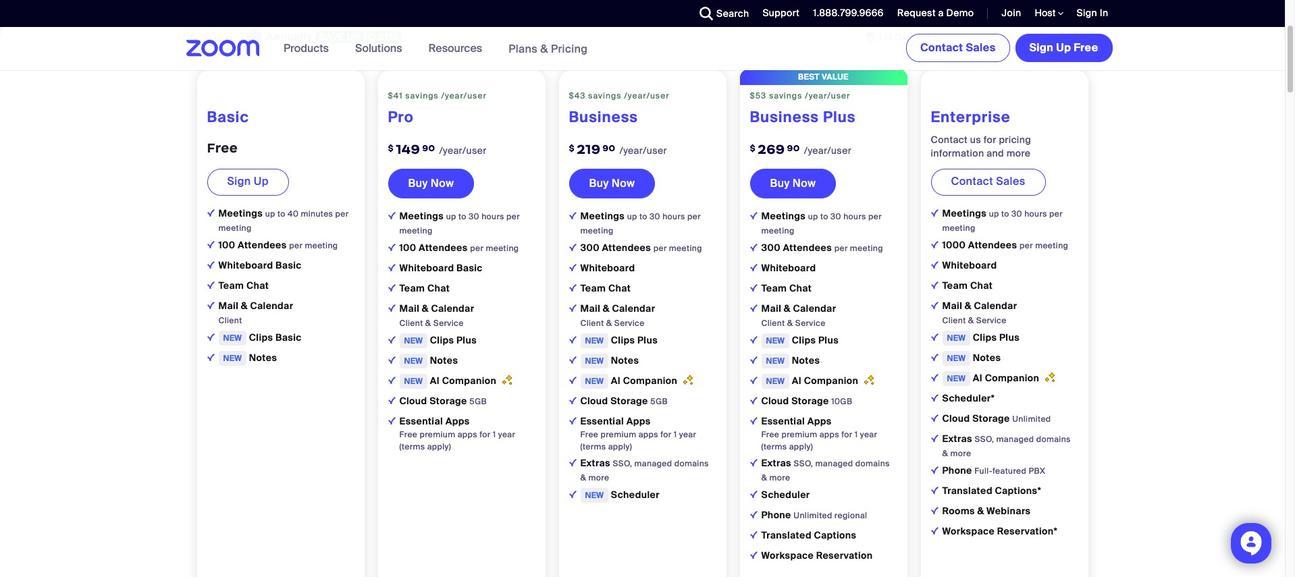 Task type: describe. For each thing, give the bounding box(es) containing it.
phone full-featured pbx
[[942, 465, 1046, 477]]

mail & calendar client & service for pro's buy now link
[[399, 302, 474, 329]]

translated captions
[[761, 529, 857, 542]]

pro
[[388, 107, 414, 127]]

full-
[[975, 466, 993, 477]]

best value
[[798, 71, 849, 82]]

300 for cloud storage 10gb
[[761, 242, 781, 254]]

value
[[822, 71, 849, 82]]

unlimited inside cloud storage unlimited
[[1013, 414, 1051, 425]]

workspace reservation
[[761, 550, 873, 562]]

support
[[763, 7, 800, 19]]

$ 269 90 /year/user
[[750, 141, 852, 157]]

& inside product information "navigation"
[[540, 42, 548, 56]]

reservation
[[816, 550, 873, 562]]

managed for buy now
[[635, 458, 672, 469]]

300 for cloud storage 5gb
[[580, 242, 600, 254]]

hours for pro's buy now link
[[482, 211, 504, 222]]

essential apps free premium apps for 1 year (terms apply) for business
[[580, 415, 696, 452]]

100 attendees per meeting for now
[[399, 242, 519, 254]]

more up phone unlimited regional
[[770, 473, 790, 483]]

products button
[[284, 27, 335, 70]]

search button
[[690, 0, 753, 27]]

request a demo
[[897, 7, 974, 19]]

and
[[987, 147, 1004, 159]]

search
[[717, 7, 749, 20]]

resources button
[[429, 27, 488, 70]]

sign for sign up
[[227, 174, 251, 188]]

90 for pro
[[422, 142, 435, 154]]

sign for sign up free
[[1030, 41, 1054, 55]]

3 premium from the left
[[782, 429, 817, 440]]

annually save up to 21%
[[266, 30, 398, 44]]

reservation*
[[997, 525, 1058, 537]]

new ai companion for business buy now link
[[585, 375, 680, 387]]

regional
[[835, 510, 867, 521]]

premium for business
[[601, 429, 636, 440]]

demo
[[947, 7, 974, 19]]

1 horizontal spatial extras
[[761, 457, 794, 469]]

pbx
[[1029, 466, 1046, 477]]

banner containing contact sales
[[170, 27, 1115, 71]]

for inside enterprise contact us for pricing information and more
[[984, 134, 997, 146]]

in
[[1100, 7, 1109, 19]]

minutes
[[301, 209, 333, 219]]

cloud storage 10gb
[[761, 395, 853, 407]]

buy for business
[[589, 176, 609, 190]]

essential for pro
[[399, 415, 443, 427]]

cloud storage 5gb for business
[[580, 395, 668, 407]]

3 apps from the left
[[820, 429, 839, 440]]

sign up
[[227, 174, 269, 188]]

workspace for rooms
[[942, 525, 995, 537]]

sign up free
[[1030, 41, 1098, 55]]

pricing
[[999, 134, 1031, 146]]

best
[[798, 71, 820, 82]]

5gb for pro
[[470, 396, 487, 407]]

meeting inside the up to 40 minutes per meeting
[[218, 223, 252, 234]]

domains for sales
[[1036, 434, 1071, 445]]

a
[[938, 7, 944, 19]]

mail for include image to the middle
[[399, 302, 420, 315]]

$ 149 90 /year/user
[[388, 141, 487, 157]]

sign in
[[1077, 7, 1109, 19]]

$149.90 per year per user element
[[388, 132, 535, 162]]

/year/user inside $53 savings /year/user business plus
[[805, 90, 850, 101]]

new ai companion for pro's buy now link
[[404, 375, 499, 387]]

more inside enterprise contact us for pricing information and more
[[1007, 147, 1031, 159]]

sales inside 'meetings' 'navigation'
[[966, 41, 996, 55]]

information
[[931, 147, 984, 159]]

$43
[[569, 90, 586, 101]]

annually
[[266, 30, 313, 44]]

meetings navigation
[[904, 27, 1115, 65]]

include image for basic
[[207, 209, 214, 217]]

1 horizontal spatial sso, managed domains & more
[[761, 458, 890, 483]]

5gb for business
[[651, 396, 668, 407]]

10gb
[[832, 396, 853, 407]]

request
[[897, 7, 936, 19]]

$ 219 90 /year/user
[[569, 141, 667, 157]]

$219.90 per year per user element
[[569, 132, 716, 162]]

resources
[[429, 41, 482, 55]]

extras for buy now
[[580, 457, 613, 469]]

join
[[1002, 7, 1021, 19]]

rooms
[[942, 505, 975, 517]]

zoom logo image
[[186, 40, 260, 57]]

contact inside 'meetings' 'navigation'
[[920, 41, 963, 55]]

1 vertical spatial contact sales
[[951, 174, 1026, 188]]

up to 40 minutes per meeting
[[218, 209, 349, 234]]

1.888.799.9666
[[813, 7, 884, 19]]

workspace reservation*
[[942, 525, 1058, 537]]

/year/user inside $ 149 90 /year/user
[[439, 144, 487, 157]]

include image for enterprise
[[931, 209, 938, 217]]

cloud storage 5gb for pro
[[399, 395, 487, 407]]

apps for pro
[[446, 415, 470, 427]]

free inside 'button'
[[1074, 41, 1098, 55]]

to inside the up to 40 minutes per meeting
[[278, 209, 286, 219]]

up inside the up to 40 minutes per meeting
[[265, 209, 275, 219]]

sign up free button
[[1015, 34, 1113, 62]]

mail & calendar client
[[218, 300, 293, 326]]

3 now from the left
[[793, 176, 816, 190]]

buy for pro
[[408, 176, 428, 190]]

rooms & webinars
[[942, 505, 1031, 517]]

100 for buy now
[[399, 242, 416, 254]]

monthly
[[177, 30, 220, 44]]

21%
[[378, 31, 398, 43]]

1 scheduler from the left
[[611, 489, 660, 501]]

$53
[[750, 90, 767, 101]]

40
[[288, 209, 299, 219]]

$269.90 per year per user element
[[750, 132, 897, 162]]

3 essential apps free premium apps for 1 year (terms apply) from the left
[[761, 415, 877, 452]]

plans & pricing
[[509, 42, 588, 56]]

hours for business buy now link
[[663, 211, 685, 222]]

90 for business plus
[[787, 142, 800, 154]]

1000 attendees per meeting
[[942, 239, 1069, 251]]

apps for business
[[627, 415, 651, 427]]

2 vertical spatial contact
[[951, 174, 993, 188]]

client inside mail & calendar client
[[218, 315, 242, 326]]

year for pro
[[498, 429, 515, 440]]

extras for contact sales
[[942, 433, 975, 445]]

savings for business
[[588, 90, 622, 101]]

3 year from the left
[[860, 429, 877, 440]]

premium for pro
[[420, 429, 455, 440]]

mail for include image associated with basic
[[218, 300, 239, 312]]

new inside new scheduler
[[585, 490, 604, 501]]

$53 savings /year/user business plus
[[750, 90, 856, 127]]

1 horizontal spatial sso,
[[794, 458, 813, 469]]

1 vertical spatial contact sales link
[[931, 169, 1046, 196]]

pricing
[[551, 42, 588, 56]]

new inside the new clips basic
[[223, 333, 242, 344]]

up inside annually save up to 21%
[[347, 31, 360, 43]]

/year/user inside $43 savings /year/user business
[[624, 90, 670, 101]]

$41
[[388, 90, 403, 101]]

new scheduler
[[585, 489, 660, 501]]

call
[[971, 31, 990, 44]]

/year/user inside $ 269 90 /year/user
[[804, 144, 852, 157]]

us
[[970, 134, 981, 146]]

products
[[284, 41, 329, 55]]

featured
[[993, 466, 1027, 477]]

apply) for pro
[[427, 442, 451, 452]]

captions
[[814, 529, 857, 542]]

unlimited inside phone unlimited regional
[[794, 510, 832, 521]]



Task type: vqa. For each thing, say whether or not it's contained in the screenshot.


Task type: locate. For each thing, give the bounding box(es) containing it.
1 horizontal spatial include image
[[388, 212, 395, 219]]

1 horizontal spatial year
[[679, 429, 696, 440]]

sso, managed domains & more for sales
[[942, 434, 1071, 459]]

extras up new scheduler
[[580, 457, 613, 469]]

solutions
[[355, 41, 402, 55]]

0 vertical spatial phone
[[942, 465, 972, 477]]

1 business from the left
[[569, 107, 638, 127]]

0 horizontal spatial buy now
[[408, 176, 454, 190]]

0 horizontal spatial include image
[[207, 209, 214, 217]]

translated captions*
[[942, 485, 1042, 497]]

sign up link
[[207, 169, 289, 196]]

calendar for include image to the middle
[[431, 302, 474, 315]]

149
[[396, 141, 420, 157]]

contact sales link inside 'meetings' 'navigation'
[[906, 34, 1010, 62]]

90 inside $ 149 90 /year/user
[[422, 142, 435, 154]]

2 horizontal spatial domains
[[1036, 434, 1071, 445]]

90 inside $ 269 90 /year/user
[[787, 142, 800, 154]]

up up the up to 40 minutes per meeting
[[254, 174, 269, 188]]

apps
[[458, 429, 477, 440], [639, 429, 658, 440], [820, 429, 839, 440]]

1 horizontal spatial cloud storage 5gb
[[580, 395, 668, 407]]

for
[[984, 134, 997, 146], [480, 429, 491, 440], [661, 429, 672, 440], [842, 429, 853, 440]]

0 horizontal spatial unlimited
[[794, 510, 832, 521]]

(terms for business
[[580, 442, 606, 452]]

1 premium from the left
[[420, 429, 455, 440]]

0 horizontal spatial buy
[[408, 176, 428, 190]]

buy now link
[[388, 169, 474, 198], [569, 169, 655, 198], [750, 169, 836, 198]]

extras
[[942, 433, 975, 445], [580, 457, 613, 469], [761, 457, 794, 469]]

1 vertical spatial translated
[[761, 529, 812, 542]]

1 horizontal spatial translated
[[942, 485, 993, 497]]

2 apps from the left
[[639, 429, 658, 440]]

0 horizontal spatial whiteboard basic
[[218, 259, 302, 271]]

business inside $53 savings /year/user business plus
[[750, 107, 819, 127]]

outer image
[[866, 32, 877, 43]]

90 right 269
[[787, 142, 800, 154]]

per inside the up to 40 minutes per meeting
[[335, 209, 349, 219]]

calendar for include image associated with basic
[[250, 300, 293, 312]]

2 vertical spatial sign
[[227, 174, 251, 188]]

2 essential apps free premium apps for 1 year (terms apply) from the left
[[580, 415, 696, 452]]

now down $ 269 90 /year/user
[[793, 176, 816, 190]]

2 apps from the left
[[627, 415, 651, 427]]

1 horizontal spatial apps
[[639, 429, 658, 440]]

0 horizontal spatial savings
[[405, 90, 439, 101]]

1 horizontal spatial apply)
[[608, 442, 632, 452]]

2 horizontal spatial 1
[[855, 429, 858, 440]]

3 1 from the left
[[855, 429, 858, 440]]

buy now link for pro
[[388, 169, 474, 198]]

unlimited
[[1013, 414, 1051, 425], [794, 510, 832, 521]]

$ left 219
[[569, 142, 575, 154]]

1 year from the left
[[498, 429, 515, 440]]

$
[[388, 142, 394, 154], [569, 142, 575, 154], [750, 142, 756, 154]]

ok image
[[207, 241, 214, 248], [388, 244, 395, 251], [569, 244, 576, 251], [388, 264, 395, 271], [569, 264, 576, 271], [207, 282, 214, 289], [569, 284, 576, 292], [750, 284, 757, 292], [931, 302, 938, 309], [388, 304, 395, 312], [569, 304, 576, 312], [750, 304, 757, 312], [207, 354, 214, 361], [931, 354, 938, 361], [750, 356, 757, 364], [388, 397, 395, 404], [569, 397, 576, 404], [750, 397, 757, 404], [569, 459, 576, 467], [750, 459, 757, 467], [931, 467, 938, 474], [931, 487, 938, 494], [750, 491, 757, 498]]

/year/user down resources "dropdown button"
[[441, 90, 487, 101]]

0 horizontal spatial $
[[388, 142, 394, 154]]

0 horizontal spatial phone
[[761, 509, 791, 521]]

sso, managed domains & more
[[942, 434, 1071, 459], [580, 458, 709, 483], [761, 458, 890, 483]]

captions*
[[995, 485, 1042, 497]]

90 inside $ 219 90 /year/user
[[603, 142, 616, 154]]

calendar inside mail & calendar client
[[250, 300, 293, 312]]

meeting
[[218, 223, 252, 234], [942, 223, 976, 234], [399, 225, 433, 236], [580, 225, 614, 236], [761, 225, 795, 236], [305, 240, 338, 251], [1035, 240, 1069, 251], [486, 243, 519, 254], [669, 243, 702, 254], [850, 243, 883, 254]]

1 horizontal spatial buy
[[589, 176, 609, 190]]

2 horizontal spatial savings
[[769, 90, 803, 101]]

1 1 from the left
[[493, 429, 496, 440]]

1 horizontal spatial business
[[750, 107, 819, 127]]

apply) for business
[[608, 442, 632, 452]]

companion
[[985, 372, 1040, 384], [442, 375, 497, 387], [623, 375, 678, 387], [804, 375, 859, 387]]

save
[[320, 31, 344, 43]]

buy now down $ 269 90 /year/user
[[770, 176, 816, 190]]

buy down 219
[[589, 176, 609, 190]]

new
[[223, 333, 242, 344], [947, 333, 966, 344], [404, 336, 423, 346], [585, 336, 604, 346], [766, 336, 785, 346], [223, 353, 242, 364], [947, 353, 966, 364], [404, 356, 423, 367], [585, 356, 604, 367], [766, 356, 785, 367], [947, 373, 966, 384], [404, 376, 423, 387], [585, 376, 604, 387], [766, 376, 785, 387], [585, 490, 604, 501]]

essential apps free premium apps for 1 year (terms apply) for pro
[[399, 415, 515, 452]]

host button
[[1035, 7, 1063, 20]]

ok image
[[931, 241, 938, 248], [750, 244, 757, 251], [207, 261, 214, 269], [931, 261, 938, 269], [750, 264, 757, 271], [931, 282, 938, 289], [388, 284, 395, 292], [207, 302, 214, 309], [207, 334, 214, 341], [931, 334, 938, 341], [388, 336, 395, 344], [569, 336, 576, 344], [750, 336, 757, 344], [388, 356, 395, 364], [569, 356, 576, 364], [931, 374, 938, 381], [388, 377, 395, 384], [569, 377, 576, 384], [750, 377, 757, 384], [931, 394, 938, 402], [931, 415, 938, 422], [931, 435, 938, 442], [569, 491, 576, 498], [931, 507, 938, 515], [750, 511, 757, 519], [931, 527, 938, 535], [750, 531, 757, 539], [750, 552, 757, 559]]

savings right $43
[[588, 90, 622, 101]]

1 horizontal spatial managed
[[816, 458, 853, 469]]

now down $ 149 90 /year/user
[[431, 176, 454, 190]]

banner
[[170, 27, 1115, 71]]

0 horizontal spatial apps
[[458, 429, 477, 440]]

2 horizontal spatial apply)
[[789, 442, 813, 452]]

savings inside $43 savings /year/user business
[[588, 90, 622, 101]]

include image
[[569, 212, 576, 219], [750, 212, 757, 219], [388, 417, 395, 425], [569, 417, 576, 425], [750, 417, 757, 425]]

buy now link for business
[[569, 169, 655, 198]]

$ inside $ 149 90 /year/user
[[388, 142, 394, 154]]

1 horizontal spatial savings
[[588, 90, 622, 101]]

3 (terms from the left
[[761, 442, 787, 452]]

100 attendees per meeting for up
[[218, 239, 338, 251]]

up down host 'dropdown button'
[[1056, 41, 1071, 55]]

cloud
[[399, 395, 427, 407], [580, 395, 608, 407], [761, 395, 789, 407], [942, 413, 970, 425]]

up inside 'button'
[[1056, 41, 1071, 55]]

1 cloud storage 5gb from the left
[[399, 395, 487, 407]]

up to 30 hours per meeting for pro's buy now link
[[399, 211, 520, 236]]

0 horizontal spatial workspace
[[761, 550, 814, 562]]

managed up regional
[[816, 458, 853, 469]]

2 300 from the left
[[761, 242, 781, 254]]

2 horizontal spatial sso,
[[975, 434, 994, 445]]

30
[[1012, 209, 1022, 219], [469, 211, 479, 222], [650, 211, 660, 222], [831, 211, 841, 222]]

sign for sign in
[[1077, 7, 1097, 19]]

2 scheduler from the left
[[761, 489, 810, 501]]

contact inside enterprise contact us for pricing information and more
[[931, 134, 968, 146]]

1 for pro
[[493, 429, 496, 440]]

1 vertical spatial sales
[[996, 174, 1026, 188]]

0 horizontal spatial now
[[431, 176, 454, 190]]

$ for business
[[569, 142, 575, 154]]

sso, managed domains & more up phone unlimited regional
[[761, 458, 890, 483]]

1 buy from the left
[[408, 176, 428, 190]]

phone
[[942, 465, 972, 477], [761, 509, 791, 521]]

/year/user inside $41 savings /year/user pro
[[441, 90, 487, 101]]

ai
[[973, 372, 983, 384], [430, 375, 440, 387], [611, 375, 621, 387], [792, 375, 802, 387]]

$43 savings /year/user business
[[569, 90, 670, 127]]

2 (terms from the left
[[580, 442, 606, 452]]

buy now link down $ 149 90 /year/user
[[388, 169, 474, 198]]

3 essential from the left
[[761, 415, 805, 427]]

sso, managed domains & more up featured
[[942, 434, 1071, 459]]

business for business plus
[[750, 107, 819, 127]]

1 buy now from the left
[[408, 176, 454, 190]]

3 buy from the left
[[770, 176, 790, 190]]

buy down 149
[[408, 176, 428, 190]]

buy now link down $ 269 90 /year/user
[[750, 169, 836, 198]]

1 5gb from the left
[[470, 396, 487, 407]]

2 horizontal spatial 90
[[787, 142, 800, 154]]

essential apps free premium apps for 1 year (terms apply)
[[399, 415, 515, 452], [580, 415, 696, 452], [761, 415, 877, 452]]

90 right 149
[[422, 142, 435, 154]]

90 for business
[[603, 142, 616, 154]]

1 horizontal spatial apps
[[627, 415, 651, 427]]

0 horizontal spatial sso,
[[613, 458, 632, 469]]

1 essential apps free premium apps for 1 year (terms apply) from the left
[[399, 415, 515, 452]]

buy now link down $ 219 90 /year/user
[[569, 169, 655, 198]]

1 horizontal spatial phone
[[942, 465, 972, 477]]

sales
[[966, 41, 996, 55], [996, 174, 1026, 188]]

1 vertical spatial unlimited
[[794, 510, 832, 521]]

2 horizontal spatial apps
[[820, 429, 839, 440]]

new clips plus
[[947, 331, 1020, 344], [404, 334, 477, 346], [585, 334, 658, 346], [766, 334, 839, 346]]

savings inside $53 savings /year/user business plus
[[769, 90, 803, 101]]

contact sales
[[920, 41, 996, 55], [951, 174, 1026, 188]]

2 horizontal spatial buy now
[[770, 176, 816, 190]]

1 apps from the left
[[458, 429, 477, 440]]

to inside annually save up to 21%
[[363, 31, 376, 43]]

1 horizontal spatial whiteboard basic
[[399, 262, 483, 274]]

2 horizontal spatial essential
[[761, 415, 805, 427]]

sso, managed domains & more for now
[[580, 458, 709, 483]]

managed for contact sales
[[997, 434, 1034, 445]]

webinars
[[987, 505, 1031, 517]]

269
[[758, 141, 785, 157]]

0 vertical spatial workspace
[[942, 525, 995, 537]]

managed
[[997, 434, 1034, 445], [635, 458, 672, 469], [816, 458, 853, 469]]

essential for business
[[580, 415, 624, 427]]

1 (terms from the left
[[399, 442, 425, 452]]

contact sales link down the demo
[[906, 34, 1010, 62]]

2 300 attendees per meeting from the left
[[761, 242, 883, 254]]

new clips basic
[[223, 331, 302, 344]]

business inside $43 savings /year/user business
[[569, 107, 638, 127]]

meeting inside "1000 attendees per meeting"
[[1035, 240, 1069, 251]]

0 horizontal spatial (terms
[[399, 442, 425, 452]]

new notes
[[223, 352, 277, 364], [947, 352, 1001, 364], [404, 354, 458, 367], [585, 354, 639, 367], [766, 354, 820, 367]]

1 horizontal spatial 100
[[399, 242, 416, 254]]

solutions button
[[355, 27, 408, 70]]

sso, down cloud storage unlimited
[[975, 434, 994, 445]]

0 horizontal spatial essential
[[399, 415, 443, 427]]

100 attendees per meeting
[[218, 239, 338, 251], [399, 242, 519, 254]]

1 horizontal spatial essential
[[580, 415, 624, 427]]

buy now for pro
[[408, 176, 454, 190]]

0 horizontal spatial 300
[[580, 242, 600, 254]]

phone left full-
[[942, 465, 972, 477]]

0 vertical spatial contact sales
[[920, 41, 996, 55]]

phone up "translated captions"
[[761, 509, 791, 521]]

translated down phone unlimited regional
[[761, 529, 812, 542]]

unlimited up pbx
[[1013, 414, 1051, 425]]

$ inside $ 219 90 /year/user
[[569, 142, 575, 154]]

apps for pro
[[458, 429, 477, 440]]

host
[[1035, 7, 1058, 19]]

2 premium from the left
[[601, 429, 636, 440]]

buy now down $ 219 90 /year/user
[[589, 176, 635, 190]]

2 business from the left
[[750, 107, 819, 127]]

sign up the up to 40 minutes per meeting
[[227, 174, 251, 188]]

2 horizontal spatial sign
[[1077, 7, 1097, 19]]

1 vertical spatial sign
[[1030, 41, 1054, 55]]

0 horizontal spatial sso, managed domains & more
[[580, 458, 709, 483]]

0 horizontal spatial 5gb
[[470, 396, 487, 407]]

calendar for include image related to enterprise
[[974, 300, 1017, 312]]

business down $53
[[750, 107, 819, 127]]

mail & calendar client & service for bottom contact sales link
[[942, 300, 1017, 326]]

savings for pro
[[405, 90, 439, 101]]

business for business
[[569, 107, 638, 127]]

0 vertical spatial sign
[[1077, 7, 1097, 19]]

whiteboard basic for now
[[399, 262, 483, 274]]

sso, for sales
[[975, 434, 994, 445]]

now down $ 219 90 /year/user
[[612, 176, 635, 190]]

join link
[[992, 0, 1025, 27], [1002, 7, 1021, 19]]

new ai companion for bottom contact sales link
[[947, 372, 1042, 384]]

1 vertical spatial phone
[[761, 509, 791, 521]]

premium
[[420, 429, 455, 440], [601, 429, 636, 440], [782, 429, 817, 440]]

savings right $41
[[405, 90, 439, 101]]

extras up full-
[[942, 433, 975, 445]]

translated
[[942, 485, 993, 497], [761, 529, 812, 542]]

/year/user up $219.90 per year per user element
[[624, 90, 670, 101]]

$ left 149
[[388, 142, 394, 154]]

2 horizontal spatial sso, managed domains & more
[[942, 434, 1071, 459]]

0 vertical spatial up
[[1056, 41, 1071, 55]]

3 savings from the left
[[769, 90, 803, 101]]

0 horizontal spatial 90
[[422, 142, 435, 154]]

scheduler*
[[942, 392, 995, 404]]

2 savings from the left
[[588, 90, 622, 101]]

$41 savings /year/user pro
[[388, 90, 487, 127]]

1 300 attendees per meeting from the left
[[580, 242, 702, 254]]

1 horizontal spatial now
[[612, 176, 635, 190]]

2 horizontal spatial buy now link
[[750, 169, 836, 198]]

contact sales down the demo
[[920, 41, 996, 55]]

up
[[1056, 41, 1071, 55], [254, 174, 269, 188]]

contact sales down and
[[951, 174, 1026, 188]]

contact up information
[[931, 134, 968, 146]]

notes
[[249, 352, 277, 364], [973, 352, 1001, 364], [430, 354, 458, 367], [611, 354, 639, 367], [792, 354, 820, 367]]

mail inside mail & calendar client
[[218, 300, 239, 312]]

$ for business plus
[[750, 142, 756, 154]]

(terms
[[399, 442, 425, 452], [580, 442, 606, 452], [761, 442, 787, 452]]

more up new scheduler
[[589, 473, 609, 483]]

sso, managed domains & more up new scheduler
[[580, 458, 709, 483]]

sign down the host
[[1030, 41, 1054, 55]]

0 horizontal spatial domains
[[674, 458, 709, 469]]

1 horizontal spatial (terms
[[580, 442, 606, 452]]

sales down and
[[996, 174, 1026, 188]]

up for sign up
[[254, 174, 269, 188]]

0 horizontal spatial sales
[[966, 41, 996, 55]]

whiteboard basic for up
[[218, 259, 302, 271]]

1 horizontal spatial $
[[569, 142, 575, 154]]

managed up new scheduler
[[635, 458, 672, 469]]

2 5gb from the left
[[651, 396, 668, 407]]

contact down a
[[920, 41, 963, 55]]

free
[[1074, 41, 1098, 55], [207, 140, 238, 156], [399, 429, 418, 440], [580, 429, 599, 440], [761, 429, 780, 440]]

2 horizontal spatial premium
[[782, 429, 817, 440]]

1000
[[942, 239, 966, 251]]

year
[[498, 429, 515, 440], [679, 429, 696, 440], [860, 429, 877, 440]]

1 $ from the left
[[388, 142, 394, 154]]

team
[[218, 279, 244, 292], [942, 279, 968, 292], [399, 282, 425, 294], [580, 282, 606, 294], [761, 282, 787, 294]]

2 buy from the left
[[589, 176, 609, 190]]

plus inside $53 savings /year/user business plus
[[823, 107, 856, 127]]

1 horizontal spatial premium
[[601, 429, 636, 440]]

300 attendees per meeting for cloud storage 10gb
[[761, 242, 883, 254]]

sales down the demo
[[966, 41, 996, 55]]

cloud storage unlimited
[[942, 413, 1051, 425]]

sign left 'in'
[[1077, 7, 1097, 19]]

0 horizontal spatial 100 attendees per meeting
[[218, 239, 338, 251]]

3 $ from the left
[[750, 142, 756, 154]]

2 year from the left
[[679, 429, 696, 440]]

300
[[580, 242, 600, 254], [761, 242, 781, 254]]

workspace for translated
[[761, 550, 814, 562]]

/year/user down best value
[[805, 90, 850, 101]]

3 apply) from the left
[[789, 442, 813, 452]]

up to 30 hours per meeting for bottom contact sales link
[[942, 209, 1063, 234]]

up to 30 hours per meeting for business buy now link
[[580, 211, 701, 236]]

sso, up phone unlimited regional
[[794, 458, 813, 469]]

/year/user
[[441, 90, 487, 101], [624, 90, 670, 101], [805, 90, 850, 101], [439, 144, 487, 157], [620, 144, 667, 157], [804, 144, 852, 157]]

plans
[[509, 42, 538, 56]]

extras up phone unlimited regional
[[761, 457, 794, 469]]

1 horizontal spatial 300 attendees per meeting
[[761, 242, 883, 254]]

phone for phone full-featured pbx
[[942, 465, 972, 477]]

1 90 from the left
[[422, 142, 435, 154]]

request a demo link
[[887, 0, 978, 27], [897, 7, 974, 19]]

0 horizontal spatial business
[[569, 107, 638, 127]]

/year/user inside $ 219 90 /year/user
[[620, 144, 667, 157]]

more down pricing
[[1007, 147, 1031, 159]]

workspace down "translated captions"
[[761, 550, 814, 562]]

apps for business
[[639, 429, 658, 440]]

3 apps from the left
[[808, 415, 832, 427]]

$ inside $ 269 90 /year/user
[[750, 142, 756, 154]]

support link
[[753, 0, 803, 27], [763, 7, 800, 19]]

$ left 269
[[750, 142, 756, 154]]

0 vertical spatial unlimited
[[1013, 414, 1051, 425]]

whiteboard
[[218, 259, 273, 271], [942, 259, 997, 271], [399, 262, 454, 274], [580, 262, 635, 274], [761, 262, 816, 274]]

from
[[992, 31, 1014, 44]]

1 horizontal spatial essential apps free premium apps for 1 year (terms apply)
[[580, 415, 696, 452]]

buy down 269
[[770, 176, 790, 190]]

0 horizontal spatial up
[[254, 174, 269, 188]]

mail for include image related to enterprise
[[942, 300, 963, 312]]

& inside mail & calendar client
[[241, 300, 248, 312]]

0 horizontal spatial premium
[[420, 429, 455, 440]]

apps
[[446, 415, 470, 427], [627, 415, 651, 427], [808, 415, 832, 427]]

contact sales link down and
[[931, 169, 1046, 196]]

0 horizontal spatial sign
[[227, 174, 251, 188]]

/year/user down $43 savings /year/user business
[[620, 144, 667, 157]]

3 buy now link from the left
[[750, 169, 836, 198]]

0 horizontal spatial apply)
[[427, 442, 451, 452]]

2 apply) from the left
[[608, 442, 632, 452]]

$ for pro
[[388, 142, 394, 154]]

1 horizontal spatial scheduler
[[761, 489, 810, 501]]

enterprise contact us for pricing information and more
[[931, 107, 1031, 159]]

0 horizontal spatial year
[[498, 429, 515, 440]]

/year/user down $53 savings /year/user business plus on the top of the page
[[804, 144, 852, 157]]

more up the phone full-featured pbx
[[951, 448, 971, 459]]

2 90 from the left
[[603, 142, 616, 154]]

1 horizontal spatial 1
[[674, 429, 677, 440]]

0 horizontal spatial 1
[[493, 429, 496, 440]]

1 horizontal spatial up
[[1056, 41, 1071, 55]]

0 horizontal spatial 300 attendees per meeting
[[580, 242, 702, 254]]

unlimited up "translated captions"
[[794, 510, 832, 521]]

contact sales inside 'meetings' 'navigation'
[[920, 41, 996, 55]]

translated for translated captions*
[[942, 485, 993, 497]]

buy
[[408, 176, 428, 190], [589, 176, 609, 190], [770, 176, 790, 190]]

1 essential from the left
[[399, 415, 443, 427]]

phone for phone unlimited regional
[[761, 509, 791, 521]]

3 90 from the left
[[787, 142, 800, 154]]

1 apply) from the left
[[427, 442, 451, 452]]

1
[[493, 429, 496, 440], [674, 429, 677, 440], [855, 429, 858, 440]]

enterprise
[[931, 107, 1011, 127]]

1 horizontal spatial sign
[[1030, 41, 1054, 55]]

0 horizontal spatial managed
[[635, 458, 672, 469]]

phone unlimited regional
[[761, 509, 867, 521]]

100 for sign up
[[218, 239, 235, 251]]

2 buy now from the left
[[589, 176, 635, 190]]

0 horizontal spatial translated
[[761, 529, 812, 542]]

219
[[577, 141, 601, 157]]

1 300 from the left
[[580, 242, 600, 254]]

90 right 219
[[603, 142, 616, 154]]

0 horizontal spatial 100
[[218, 239, 235, 251]]

1 horizontal spatial 300
[[761, 242, 781, 254]]

/year/user down $41 savings /year/user pro
[[439, 144, 487, 157]]

translated up rooms
[[942, 485, 993, 497]]

(terms for pro
[[399, 442, 425, 452]]

domains for now
[[674, 458, 709, 469]]

now for business
[[612, 176, 635, 190]]

up for sign up free
[[1056, 41, 1071, 55]]

0 vertical spatial contact
[[920, 41, 963, 55]]

3 buy now from the left
[[770, 176, 816, 190]]

0 horizontal spatial cloud storage 5gb
[[399, 395, 487, 407]]

1 for business
[[674, 429, 677, 440]]

savings inside $41 savings /year/user pro
[[405, 90, 439, 101]]

savings for business plus
[[769, 90, 803, 101]]

2 cloud storage 5gb from the left
[[580, 395, 668, 407]]

1 savings from the left
[[405, 90, 439, 101]]

2 $ from the left
[[569, 142, 575, 154]]

2 1 from the left
[[674, 429, 677, 440]]

2 now from the left
[[612, 176, 635, 190]]

2 horizontal spatial $
[[750, 142, 756, 154]]

300 attendees per meeting for cloud storage 5gb
[[580, 242, 702, 254]]

2 horizontal spatial managed
[[997, 434, 1034, 445]]

now for pro
[[431, 176, 454, 190]]

mail
[[218, 300, 239, 312], [942, 300, 963, 312], [399, 302, 420, 315], [580, 302, 601, 315], [761, 302, 782, 315]]

meetings
[[218, 207, 265, 219], [942, 207, 989, 219], [399, 210, 446, 222], [580, 210, 627, 222], [761, 210, 808, 222]]

1 horizontal spatial domains
[[855, 458, 890, 469]]

1 buy now link from the left
[[388, 169, 474, 198]]

year for business
[[679, 429, 696, 440]]

&
[[540, 42, 548, 56], [241, 300, 248, 312], [965, 300, 972, 312], [422, 302, 429, 315], [603, 302, 610, 315], [784, 302, 791, 315], [968, 315, 974, 326], [425, 318, 431, 329], [606, 318, 612, 329], [787, 318, 793, 329], [942, 448, 948, 459], [580, 473, 586, 483], [761, 473, 767, 483], [978, 505, 984, 517]]

2 buy now link from the left
[[569, 169, 655, 198]]

business down $43
[[569, 107, 638, 127]]

contact down information
[[951, 174, 993, 188]]

1 now from the left
[[431, 176, 454, 190]]

essential
[[399, 415, 443, 427], [580, 415, 624, 427], [761, 415, 805, 427]]

2 horizontal spatial buy
[[770, 176, 790, 190]]

product information navigation
[[274, 27, 598, 71]]

up
[[347, 31, 360, 43], [265, 209, 275, 219], [989, 209, 999, 219], [446, 211, 456, 222], [627, 211, 637, 222], [808, 211, 818, 222]]

savings right $53
[[769, 90, 803, 101]]

1 apps from the left
[[446, 415, 470, 427]]

mail & calendar client & service for business buy now link
[[580, 302, 655, 329]]

2 horizontal spatial (terms
[[761, 442, 787, 452]]

buy now for business
[[589, 176, 635, 190]]

more
[[1007, 147, 1031, 159], [951, 448, 971, 459], [589, 473, 609, 483], [770, 473, 790, 483]]

1 horizontal spatial workspace
[[942, 525, 995, 537]]

sso, for now
[[613, 458, 632, 469]]

include image
[[207, 209, 214, 217], [931, 209, 938, 217], [388, 212, 395, 219]]

per inside "1000 attendees per meeting"
[[1020, 240, 1033, 251]]

workspace down rooms
[[942, 525, 995, 537]]

1 vertical spatial contact
[[931, 134, 968, 146]]

now
[[431, 176, 454, 190], [612, 176, 635, 190], [793, 176, 816, 190]]

2 essential from the left
[[580, 415, 624, 427]]

sso, up new scheduler
[[613, 458, 632, 469]]

translated for translated captions
[[761, 529, 812, 542]]

savings
[[405, 90, 439, 101], [588, 90, 622, 101], [769, 90, 803, 101]]

2 horizontal spatial include image
[[931, 209, 938, 217]]

0 horizontal spatial essential apps free premium apps for 1 year (terms apply)
[[399, 415, 515, 452]]

hours for bottom contact sales link
[[1025, 209, 1047, 219]]

up to 30 hours per meeting
[[942, 209, 1063, 234], [399, 211, 520, 236], [580, 211, 701, 236], [761, 211, 882, 236]]

2 horizontal spatial apps
[[808, 415, 832, 427]]

buy now down $ 149 90 /year/user
[[408, 176, 454, 190]]

sign inside 'button'
[[1030, 41, 1054, 55]]

plus
[[823, 107, 856, 127], [1000, 331, 1020, 344], [457, 334, 477, 346], [638, 334, 658, 346], [819, 334, 839, 346]]

call from
[[971, 31, 1014, 44]]

managed down cloud storage unlimited
[[997, 434, 1034, 445]]



